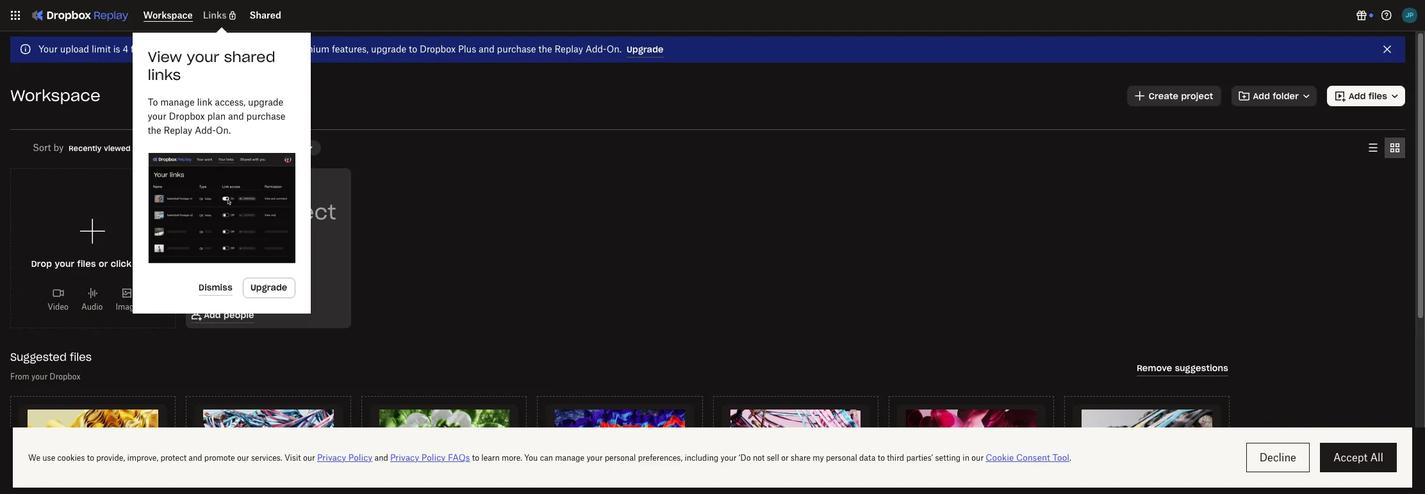Task type: vqa. For each thing, say whether or not it's contained in the screenshot.
added
no



Task type: describe. For each thing, give the bounding box(es) containing it.
view your shared links
[[148, 48, 275, 84]]

here
[[134, 259, 155, 270]]

manage
[[160, 97, 195, 108]]

by for filter
[[185, 142, 195, 153]]

demo project 3 files
[[191, 199, 336, 237]]

project
[[1182, 91, 1214, 102]]

suggested files
[[10, 351, 92, 364]]

dismiss
[[199, 282, 233, 293]]

add for add people
[[204, 310, 221, 321]]

remove
[[1137, 363, 1173, 374]]

tile view image
[[1388, 140, 1403, 156]]

drop your files or click here
[[31, 259, 155, 270]]

people
[[224, 310, 254, 321]]

drop
[[31, 259, 52, 270]]

video
[[48, 303, 69, 312]]

plus
[[458, 44, 476, 54]]

remove suggestions
[[1137, 363, 1229, 374]]

4
[[123, 44, 128, 54]]

0 vertical spatial project
[[192, 178, 218, 187]]

on. inside to manage link access, upgrade your dropbox plan and purchase the replay add-on.
[[216, 125, 231, 136]]

link
[[197, 97, 213, 108]]

files inside add files dropdown button
[[1369, 91, 1388, 102]]

dropbox inside your upload limit is 4 files. to upload more files and access premium features, upgrade to dropbox plus and purchase the replay add-on. upgrade
[[420, 44, 456, 54]]

add for add files
[[1349, 91, 1366, 102]]

create project
[[1149, 91, 1214, 102]]

to inside your upload limit is 4 files. to upload more files and access premium features, upgrade to dropbox plus and purchase the replay add-on. upgrade
[[153, 44, 163, 54]]

purchase inside to manage link access, upgrade your dropbox plan and purchase the replay add-on.
[[246, 111, 286, 122]]

audio
[[81, 303, 103, 312]]

0 horizontal spatial workspace
[[10, 86, 101, 106]]

files inside your upload limit is 4 files. to upload more files and access premium features, upgrade to dropbox plus and purchase the replay add-on. upgrade
[[221, 44, 239, 54]]

create
[[1149, 91, 1179, 102]]

add files
[[1349, 91, 1388, 102]]

access,
[[215, 97, 246, 108]]

demo
[[191, 199, 253, 226]]

add people
[[204, 310, 254, 321]]

suggestions
[[1175, 363, 1229, 374]]

dismiss button
[[199, 281, 233, 296]]

on. inside your upload limit is 4 files. to upload more files and access premium features, upgrade to dropbox plus and purchase the replay add-on. upgrade
[[607, 44, 622, 54]]

limit
[[92, 44, 111, 54]]

click
[[111, 259, 132, 270]]

and left access
[[241, 44, 257, 54]]

files inside demo project 3 files
[[198, 228, 213, 237]]

is
[[113, 44, 120, 54]]

the inside your upload limit is 4 files. to upload more files and access premium features, upgrade to dropbox plus and purchase the replay add-on. upgrade
[[539, 44, 552, 54]]

premium
[[291, 44, 330, 54]]

jp button
[[1400, 5, 1420, 26]]

2 upload from the left
[[166, 44, 195, 54]]

links
[[148, 66, 181, 84]]

image
[[116, 303, 138, 312]]

access
[[260, 44, 288, 54]]

0 vertical spatial workspace
[[143, 10, 193, 21]]

suggested
[[10, 351, 67, 364]]

your for drop your files or click here
[[55, 259, 75, 270]]

your
[[38, 44, 58, 54]]

features,
[[332, 44, 369, 54]]

your for view your shared links
[[187, 48, 220, 66]]



Task type: locate. For each thing, give the bounding box(es) containing it.
by right 'filter'
[[185, 142, 195, 153]]

and right plus
[[479, 44, 495, 54]]

workspace
[[143, 10, 193, 21], [10, 86, 101, 106]]

what's new in replay? image
[[1354, 8, 1370, 23]]

0 horizontal spatial add-
[[195, 125, 216, 136]]

0 horizontal spatial replay
[[164, 125, 192, 136]]

upgrade
[[627, 44, 664, 55], [251, 283, 287, 294]]

0 vertical spatial upgrade
[[627, 44, 664, 55]]

0 horizontal spatial purchase
[[246, 111, 286, 122]]

from
[[10, 372, 29, 382]]

1 horizontal spatial on.
[[607, 44, 622, 54]]

shared link
[[250, 10, 281, 21], [250, 10, 281, 21]]

create project button
[[1127, 86, 1221, 106]]

0 horizontal spatial upload
[[60, 44, 89, 54]]

purchase inside your upload limit is 4 files. to upload more files and access premium features, upgrade to dropbox plus and purchase the replay add-on. upgrade
[[497, 44, 536, 54]]

filter by
[[160, 142, 195, 153]]

plan
[[207, 111, 226, 122]]

1 vertical spatial dropbox
[[169, 111, 205, 122]]

and
[[241, 44, 257, 54], [479, 44, 495, 54], [228, 111, 244, 122]]

add- inside your upload limit is 4 files. to upload more files and access premium features, upgrade to dropbox plus and purchase the replay add-on. upgrade
[[586, 44, 607, 54]]

add folder button
[[1232, 86, 1317, 106]]

0 horizontal spatial upgrade button
[[243, 278, 295, 299]]

dropbox down manage
[[169, 111, 205, 122]]

add for add folder
[[1253, 91, 1270, 102]]

0 vertical spatial to
[[153, 44, 163, 54]]

1 vertical spatial upgrade
[[251, 283, 287, 294]]

1 horizontal spatial purchase
[[497, 44, 536, 54]]

more
[[197, 44, 219, 54]]

list view image
[[1366, 140, 1381, 156]]

to
[[153, 44, 163, 54], [148, 97, 158, 108]]

files left or
[[77, 259, 96, 270]]

files
[[221, 44, 239, 54], [1369, 91, 1388, 102], [198, 228, 213, 237], [77, 259, 96, 270], [70, 351, 92, 364]]

alert
[[10, 37, 1406, 63]]

1 vertical spatial on.
[[216, 125, 231, 136]]

upgrade inside to manage link access, upgrade your dropbox plan and purchase the replay add-on.
[[248, 97, 283, 108]]

project
[[192, 178, 218, 187], [260, 199, 336, 226]]

files right more
[[221, 44, 239, 54]]

purchase right plan
[[246, 111, 286, 122]]

dropbox down suggested files
[[50, 372, 80, 382]]

upload left more
[[166, 44, 195, 54]]

files inside drop your files or click here dropdown button
[[77, 259, 96, 270]]

alert containing your upload limit is 4 files. to upload more files and access premium features, upgrade to dropbox plus and purchase the replay add-on.
[[10, 37, 1406, 63]]

tab list
[[1363, 138, 1406, 158]]

upgrade inside button
[[251, 283, 287, 294]]

0 vertical spatial dropbox
[[420, 44, 456, 54]]

1 horizontal spatial add
[[1253, 91, 1270, 102]]

0 vertical spatial purchase
[[497, 44, 536, 54]]

recently
[[69, 144, 102, 153]]

and inside to manage link access, upgrade your dropbox plan and purchase the replay add-on.
[[228, 111, 244, 122]]

add left folder
[[1253, 91, 1270, 102]]

0 horizontal spatial the
[[148, 125, 161, 136]]

0 vertical spatial upgrade button
[[627, 42, 664, 58]]

0 horizontal spatial project
[[192, 178, 218, 187]]

files right the 3 in the top of the page
[[198, 228, 213, 237]]

1 vertical spatial upgrade
[[248, 97, 283, 108]]

1 horizontal spatial project
[[260, 199, 336, 226]]

the inside to manage link access, upgrade your dropbox plan and purchase the replay add-on.
[[148, 125, 161, 136]]

1 horizontal spatial workspace
[[143, 10, 193, 21]]

your right view
[[187, 48, 220, 66]]

upgrade inside your upload limit is 4 files. to upload more files and access premium features, upgrade to dropbox plus and purchase the replay add-on. upgrade
[[371, 44, 406, 54]]

drop your files or click here button
[[31, 256, 155, 272]]

your inside dropdown button
[[55, 259, 75, 270]]

1 vertical spatial purchase
[[246, 111, 286, 122]]

1 vertical spatial replay
[[164, 125, 192, 136]]

your
[[187, 48, 220, 66], [148, 111, 166, 122], [55, 259, 75, 270], [31, 372, 47, 382]]

upgrade right access,
[[248, 97, 283, 108]]

1 vertical spatial workspace
[[10, 86, 101, 106]]

your inside to manage link access, upgrade your dropbox plan and purchase the replay add-on.
[[148, 111, 166, 122]]

add files button
[[1327, 86, 1406, 106]]

viewed
[[104, 144, 131, 153]]

add- inside to manage link access, upgrade your dropbox plan and purchase the replay add-on.
[[195, 125, 216, 136]]

upload
[[60, 44, 89, 54], [166, 44, 195, 54]]

view
[[148, 48, 182, 66]]

add up list view image
[[1349, 91, 1366, 102]]

add inside add folder "dropdown button"
[[1253, 91, 1270, 102]]

or
[[99, 259, 108, 270]]

to right files.
[[153, 44, 163, 54]]

replay
[[555, 44, 583, 54], [164, 125, 192, 136]]

sort
[[33, 142, 51, 153]]

add people button
[[189, 308, 254, 324]]

2 horizontal spatial dropbox
[[420, 44, 456, 54]]

shared
[[250, 10, 281, 21]]

1 horizontal spatial dropbox
[[169, 111, 205, 122]]

1 horizontal spatial upgrade
[[371, 44, 406, 54]]

2 by from the left
[[185, 142, 195, 153]]

replay inside your upload limit is 4 files. to upload more files and access premium features, upgrade to dropbox plus and purchase the replay add-on. upgrade
[[555, 44, 583, 54]]

your for from your dropbox
[[31, 372, 47, 382]]

0 horizontal spatial upgrade
[[251, 283, 287, 294]]

recently viewed button
[[69, 144, 141, 154]]

files up from your dropbox
[[70, 351, 92, 364]]

by right sort
[[54, 142, 64, 153]]

your right drop
[[55, 259, 75, 270]]

0 horizontal spatial add
[[204, 310, 221, 321]]

your down suggested
[[31, 372, 47, 382]]

0 horizontal spatial upgrade
[[248, 97, 283, 108]]

upload left limit
[[60, 44, 89, 54]]

by
[[54, 142, 64, 153], [185, 142, 195, 153]]

1 vertical spatial the
[[148, 125, 161, 136]]

1 horizontal spatial the
[[539, 44, 552, 54]]

sort by recently viewed
[[33, 142, 131, 153]]

workspace down your
[[10, 86, 101, 106]]

replay logo - go to homepage image
[[26, 5, 133, 26]]

upgrade
[[371, 44, 406, 54], [248, 97, 283, 108]]

upgrade button
[[627, 42, 664, 58], [243, 278, 295, 299]]

folder
[[1273, 91, 1299, 102]]

dropbox
[[420, 44, 456, 54], [169, 111, 205, 122], [50, 372, 80, 382]]

1 upload from the left
[[60, 44, 89, 54]]

your upload limit is 4 files. to upload more files and access premium features, upgrade to dropbox plus and purchase the replay add-on. upgrade
[[38, 44, 664, 55]]

2 vertical spatial dropbox
[[50, 372, 80, 382]]

1 vertical spatial upgrade button
[[243, 278, 295, 299]]

dropbox right to
[[420, 44, 456, 54]]

and down access,
[[228, 111, 244, 122]]

0 vertical spatial upgrade
[[371, 44, 406, 54]]

the
[[539, 44, 552, 54], [148, 125, 161, 136]]

upgrade left to
[[371, 44, 406, 54]]

purchase
[[497, 44, 536, 54], [246, 111, 286, 122]]

1 vertical spatial add-
[[195, 125, 216, 136]]

add inside add people button
[[204, 310, 221, 321]]

2 horizontal spatial add
[[1349, 91, 1366, 102]]

jp
[[1406, 11, 1414, 19]]

add folder
[[1253, 91, 1299, 102]]

on.
[[607, 44, 622, 54], [216, 125, 231, 136]]

1 vertical spatial project
[[260, 199, 336, 226]]

upgrade inside your upload limit is 4 files. to upload more files and access premium features, upgrade to dropbox plus and purchase the replay add-on. upgrade
[[627, 44, 664, 55]]

add inside add files dropdown button
[[1349, 91, 1366, 102]]

files.
[[131, 44, 151, 54]]

to manage link access, upgrade your dropbox plan and purchase the replay add-on.
[[148, 97, 286, 136]]

workspace up view
[[143, 10, 193, 21]]

project inside demo project 3 files
[[260, 199, 336, 226]]

1 horizontal spatial upgrade
[[627, 44, 664, 55]]

1 horizontal spatial upload
[[166, 44, 195, 54]]

1 by from the left
[[54, 142, 64, 153]]

remove suggestions button
[[1137, 361, 1229, 377]]

dropbox inside to manage link access, upgrade your dropbox plan and purchase the replay add-on.
[[169, 111, 205, 122]]

your down manage
[[148, 111, 166, 122]]

files up list view image
[[1369, 91, 1388, 102]]

0 horizontal spatial dropbox
[[50, 372, 80, 382]]

1 horizontal spatial add-
[[586, 44, 607, 54]]

by for sort
[[54, 142, 64, 153]]

add-
[[586, 44, 607, 54], [195, 125, 216, 136]]

3
[[191, 228, 196, 237]]

add
[[1253, 91, 1270, 102], [1349, 91, 1366, 102], [204, 310, 221, 321]]

0 vertical spatial replay
[[555, 44, 583, 54]]

0 vertical spatial on.
[[607, 44, 622, 54]]

replay inside to manage link access, upgrade your dropbox plan and purchase the replay add-on.
[[164, 125, 192, 136]]

1 horizontal spatial by
[[185, 142, 195, 153]]

workspace link
[[143, 10, 193, 22], [143, 10, 193, 21]]

from your dropbox
[[10, 372, 80, 382]]

add left people at left
[[204, 310, 221, 321]]

1 vertical spatial to
[[148, 97, 158, 108]]

purchase right plus
[[497, 44, 536, 54]]

to left manage
[[148, 97, 158, 108]]

to
[[409, 44, 417, 54]]

0 vertical spatial the
[[539, 44, 552, 54]]

0 horizontal spatial on.
[[216, 125, 231, 136]]

to inside to manage link access, upgrade your dropbox plan and purchase the replay add-on.
[[148, 97, 158, 108]]

1 horizontal spatial upgrade button
[[627, 42, 664, 58]]

shared
[[224, 48, 275, 66]]

0 horizontal spatial by
[[54, 142, 64, 153]]

filter
[[160, 142, 182, 153]]

0 vertical spatial add-
[[586, 44, 607, 54]]

links
[[203, 10, 227, 21]]

your inside view your shared links
[[187, 48, 220, 66]]

1 horizontal spatial replay
[[555, 44, 583, 54]]



